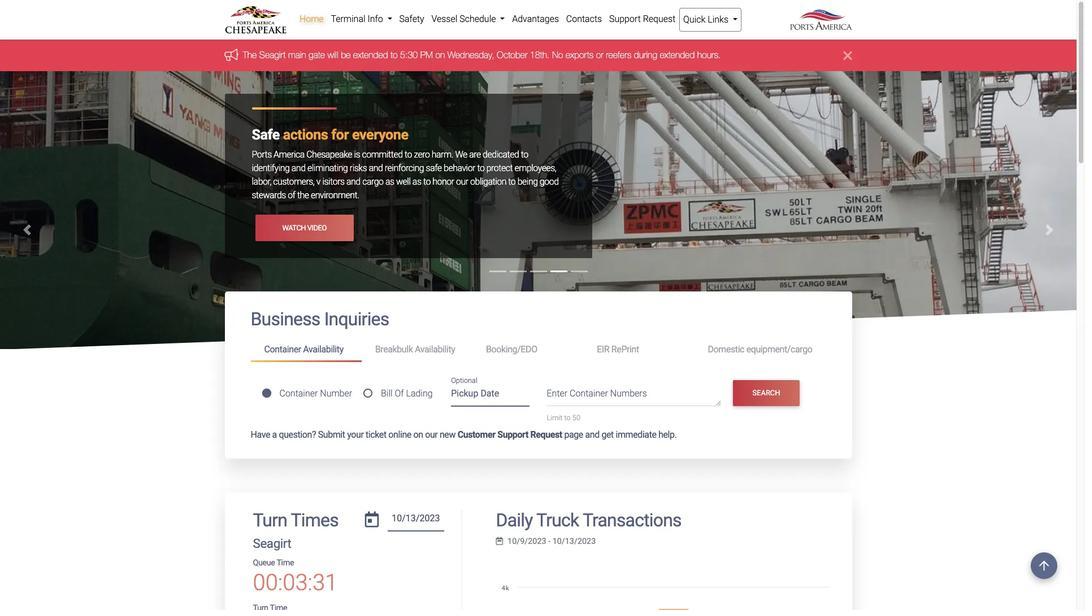 Task type: locate. For each thing, give the bounding box(es) containing it.
advantages link
[[509, 8, 563, 31]]

availability
[[303, 344, 344, 355], [415, 344, 455, 355]]

00:03:31 main content
[[216, 292, 861, 611]]

container availability link
[[251, 340, 362, 362]]

0 horizontal spatial our
[[425, 429, 438, 440]]

close image
[[844, 49, 852, 62]]

stewards
[[252, 190, 286, 201]]

seagirt up queue
[[253, 537, 291, 551]]

1 vertical spatial request
[[531, 429, 562, 440]]

0 vertical spatial support
[[609, 14, 641, 24]]

the seagirt main gate will be extended to 5:30 pm on wednesday, october 18th.  no exports or reefers during extended hours.
[[243, 50, 721, 60]]

and
[[292, 163, 306, 174], [369, 163, 383, 174], [347, 177, 361, 187], [585, 429, 600, 440]]

and up customers,
[[292, 163, 306, 174]]

None text field
[[388, 510, 444, 532]]

and left get
[[585, 429, 600, 440]]

container up 50
[[570, 389, 608, 399]]

0 vertical spatial request
[[643, 14, 676, 24]]

1 vertical spatial our
[[425, 429, 438, 440]]

extended
[[353, 50, 388, 60], [660, 50, 695, 60]]

to
[[391, 50, 398, 60], [405, 149, 412, 160], [521, 149, 528, 160], [477, 163, 485, 174], [423, 177, 431, 187], [508, 177, 516, 187], [565, 414, 571, 423]]

1 horizontal spatial request
[[643, 14, 676, 24]]

limit
[[547, 414, 563, 423]]

queue time 00:03:31
[[253, 559, 338, 596]]

watch
[[282, 224, 306, 232]]

lading
[[406, 388, 433, 399]]

and up "cargo"
[[369, 163, 383, 174]]

calendar day image
[[365, 512, 379, 528]]

as left well
[[386, 177, 394, 187]]

cargo
[[362, 177, 384, 187]]

help.
[[659, 429, 677, 440]]

as right well
[[413, 177, 422, 187]]

is
[[354, 149, 360, 160]]

we
[[455, 149, 467, 160]]

on right pm in the top of the page
[[436, 50, 445, 60]]

to left the being
[[508, 177, 516, 187]]

1 horizontal spatial extended
[[660, 50, 695, 60]]

home
[[300, 14, 324, 24]]

reefers
[[606, 50, 632, 60]]

on right online at the bottom left of the page
[[414, 429, 423, 440]]

2 availability from the left
[[415, 344, 455, 355]]

support right customer
[[498, 429, 529, 440]]

10/13/2023
[[553, 537, 596, 547]]

1 horizontal spatial on
[[436, 50, 445, 60]]

extended right be
[[353, 50, 388, 60]]

new
[[440, 429, 456, 440]]

support
[[609, 14, 641, 24], [498, 429, 529, 440]]

turn times
[[253, 510, 339, 531]]

0 horizontal spatial request
[[531, 429, 562, 440]]

request down "limit"
[[531, 429, 562, 440]]

business
[[251, 309, 320, 330]]

container for container availability
[[264, 344, 301, 355]]

to left zero
[[405, 149, 412, 160]]

0 vertical spatial seagirt
[[259, 50, 286, 60]]

time
[[277, 559, 294, 568]]

eliminating
[[308, 163, 348, 174]]

our inside the ports america chesapeake is committed to zero harm. we are dedicated to identifying and                         eliminating risks and reinforcing safe behavior to protect employees, labor, customers, v                         isitors and cargo as well as to honor our obligation to being good stewards of the environment.
[[456, 177, 468, 187]]

1 horizontal spatial as
[[413, 177, 422, 187]]

honor
[[433, 177, 454, 187]]

no
[[552, 50, 563, 60]]

request
[[643, 14, 676, 24], [531, 429, 562, 440]]

advantages
[[512, 14, 559, 24]]

of
[[395, 388, 404, 399]]

container
[[264, 344, 301, 355], [280, 388, 318, 399], [570, 389, 608, 399]]

are
[[469, 149, 481, 160]]

seagirt right "the"
[[259, 50, 286, 60]]

calendar week image
[[496, 538, 503, 546]]

daily
[[496, 510, 533, 531]]

well
[[396, 177, 411, 187]]

1 horizontal spatial support
[[609, 14, 641, 24]]

customers,
[[273, 177, 315, 187]]

transactions
[[583, 510, 682, 531]]

50
[[573, 414, 581, 423]]

domestic equipment/cargo link
[[695, 340, 826, 360]]

the seagirt main gate will be extended to 5:30 pm on wednesday, october 18th.  no exports or reefers during extended hours. link
[[243, 50, 721, 60]]

to left 50
[[565, 414, 571, 423]]

1 vertical spatial seagirt
[[253, 537, 291, 551]]

video
[[307, 224, 327, 232]]

0 horizontal spatial as
[[386, 177, 394, 187]]

as
[[386, 177, 394, 187], [413, 177, 422, 187]]

1 as from the left
[[386, 177, 394, 187]]

availability for container availability
[[303, 344, 344, 355]]

0 horizontal spatial support
[[498, 429, 529, 440]]

request left quick
[[643, 14, 676, 24]]

safe
[[252, 127, 280, 143]]

schedule
[[460, 14, 496, 24]]

booking/edo
[[486, 344, 538, 355]]

18th.
[[530, 50, 550, 60]]

bill
[[381, 388, 393, 399]]

protect
[[487, 163, 513, 174]]

quick links link
[[679, 8, 742, 32]]

identifying
[[252, 163, 290, 174]]

terminal
[[331, 14, 366, 24]]

and down risks in the top of the page
[[347, 177, 361, 187]]

will
[[328, 50, 338, 60]]

1 horizontal spatial our
[[456, 177, 468, 187]]

the
[[297, 190, 309, 201]]

to left 5:30 at the left top
[[391, 50, 398, 60]]

number
[[320, 388, 352, 399]]

ticket
[[366, 429, 387, 440]]

main
[[288, 50, 306, 60]]

our down behavior at the left top of page
[[456, 177, 468, 187]]

to down are
[[477, 163, 485, 174]]

page
[[564, 429, 583, 440]]

vessel
[[432, 14, 458, 24]]

0 horizontal spatial extended
[[353, 50, 388, 60]]

10/9/2023
[[508, 537, 546, 547]]

customer
[[458, 429, 496, 440]]

00:03:31
[[253, 570, 338, 596]]

links
[[708, 14, 729, 25]]

10/9/2023 - 10/13/2023
[[508, 537, 596, 547]]

to inside 00:03:31 main content
[[565, 414, 571, 423]]

terminal info
[[331, 14, 385, 24]]

reinforcing
[[385, 163, 424, 174]]

0 horizontal spatial availability
[[303, 344, 344, 355]]

our left new
[[425, 429, 438, 440]]

our inside 00:03:31 main content
[[425, 429, 438, 440]]

eir
[[597, 344, 610, 355]]

5:30
[[400, 50, 418, 60]]

0 vertical spatial on
[[436, 50, 445, 60]]

bill of lading
[[381, 388, 433, 399]]

container down business
[[264, 344, 301, 355]]

0 vertical spatial our
[[456, 177, 468, 187]]

search button
[[733, 380, 800, 406]]

obligation
[[470, 177, 507, 187]]

ports
[[252, 149, 272, 160]]

1 vertical spatial on
[[414, 429, 423, 440]]

availability right breakbulk
[[415, 344, 455, 355]]

0 horizontal spatial on
[[414, 429, 423, 440]]

numbers
[[610, 389, 647, 399]]

booking/edo link
[[473, 340, 584, 360]]

availability down business inquiries
[[303, 344, 344, 355]]

2 as from the left
[[413, 177, 422, 187]]

get
[[602, 429, 614, 440]]

labor,
[[252, 177, 271, 187]]

extended right the during
[[660, 50, 695, 60]]

watch video link
[[255, 215, 354, 241]]

seagirt inside 00:03:31 main content
[[253, 537, 291, 551]]

1 availability from the left
[[303, 344, 344, 355]]

being
[[518, 177, 538, 187]]

ports america chesapeake is committed to zero harm. we are dedicated to identifying and                         eliminating risks and reinforcing safe behavior to protect employees, labor, customers, v                         isitors and cargo as well as to honor our obligation to being good stewards of the environment.
[[252, 149, 559, 201]]

pm
[[420, 50, 433, 60]]

container left number
[[280, 388, 318, 399]]

info
[[368, 14, 383, 24]]

1 vertical spatial support
[[498, 429, 529, 440]]

1 horizontal spatial availability
[[415, 344, 455, 355]]

support up 'reefers'
[[609, 14, 641, 24]]



Task type: vqa. For each thing, say whether or not it's contained in the screenshot.
$387.58's Examination Charge within Seagirt
no



Task type: describe. For each thing, give the bounding box(es) containing it.
home link
[[296, 8, 327, 31]]

to inside alert
[[391, 50, 398, 60]]

breakbulk availability link
[[362, 340, 473, 360]]

harm.
[[432, 149, 453, 160]]

have a question? submit your ticket online on our new customer support request page and get immediate help.
[[251, 429, 677, 440]]

container for container number
[[280, 388, 318, 399]]

availability for breakbulk availability
[[415, 344, 455, 355]]

support inside 00:03:31 main content
[[498, 429, 529, 440]]

turn
[[253, 510, 287, 531]]

isitors
[[322, 177, 345, 187]]

to down safe
[[423, 177, 431, 187]]

business inquiries
[[251, 309, 389, 330]]

on inside 00:03:31 main content
[[414, 429, 423, 440]]

safe
[[426, 163, 442, 174]]

truck
[[537, 510, 579, 531]]

america
[[274, 149, 305, 160]]

good
[[540, 177, 559, 187]]

vessel schedule
[[432, 14, 498, 24]]

gate
[[309, 50, 325, 60]]

exports
[[566, 50, 594, 60]]

wednesday,
[[448, 50, 494, 60]]

limit to 50
[[547, 414, 581, 423]]

safety image
[[0, 71, 1077, 536]]

question?
[[279, 429, 316, 440]]

contacts
[[566, 14, 602, 24]]

domestic
[[708, 344, 745, 355]]

Optional text field
[[451, 385, 530, 407]]

reprint
[[612, 344, 639, 355]]

behavior
[[444, 163, 475, 174]]

hours.
[[698, 50, 721, 60]]

go to top image
[[1031, 553, 1058, 579]]

quick
[[684, 14, 706, 25]]

employees,
[[515, 163, 557, 174]]

Enter Container Numbers text field
[[547, 387, 721, 407]]

to up employees, at the top of the page
[[521, 149, 528, 160]]

terminal info link
[[327, 8, 396, 31]]

on inside alert
[[436, 50, 445, 60]]

quick links
[[684, 14, 731, 25]]

container number
[[280, 388, 352, 399]]

times
[[291, 510, 339, 531]]

immediate
[[616, 429, 657, 440]]

and inside 00:03:31 main content
[[585, 429, 600, 440]]

none text field inside 00:03:31 main content
[[388, 510, 444, 532]]

dedicated
[[483, 149, 519, 160]]

support inside support request link
[[609, 14, 641, 24]]

safety link
[[396, 8, 428, 31]]

container availability
[[264, 344, 344, 355]]

bullhorn image
[[225, 49, 243, 61]]

enter container numbers
[[547, 389, 647, 399]]

optional
[[451, 377, 478, 385]]

breakbulk
[[375, 344, 413, 355]]

actions
[[283, 127, 328, 143]]

a
[[272, 429, 277, 440]]

the
[[243, 50, 257, 60]]

contacts link
[[563, 8, 606, 31]]

daily truck transactions
[[496, 510, 682, 531]]

online
[[389, 429, 412, 440]]

risks
[[350, 163, 367, 174]]

1 extended from the left
[[353, 50, 388, 60]]

enter
[[547, 389, 568, 399]]

-
[[548, 537, 551, 547]]

eir reprint link
[[584, 340, 695, 360]]

v
[[316, 177, 321, 187]]

during
[[634, 50, 658, 60]]

everyone
[[352, 127, 409, 143]]

committed
[[362, 149, 403, 160]]

your
[[347, 429, 364, 440]]

2 extended from the left
[[660, 50, 695, 60]]

support request link
[[606, 8, 679, 31]]

zero
[[414, 149, 430, 160]]

for
[[331, 127, 349, 143]]

october
[[497, 50, 528, 60]]

queue
[[253, 559, 275, 568]]

have
[[251, 429, 270, 440]]

safety
[[399, 14, 424, 24]]

or
[[596, 50, 604, 60]]

environment.
[[311, 190, 359, 201]]

chesapeake
[[307, 149, 352, 160]]

request inside 00:03:31 main content
[[531, 429, 562, 440]]

the seagirt main gate will be extended to 5:30 pm on wednesday, october 18th.  no exports or reefers during extended hours. alert
[[0, 40, 1077, 71]]

seagirt inside the seagirt main gate will be extended to 5:30 pm on wednesday, october 18th.  no exports or reefers during extended hours. alert
[[259, 50, 286, 60]]

equipment/cargo
[[747, 344, 813, 355]]

domestic equipment/cargo
[[708, 344, 813, 355]]

watch video
[[282, 224, 327, 232]]

vessel schedule link
[[428, 8, 509, 31]]



